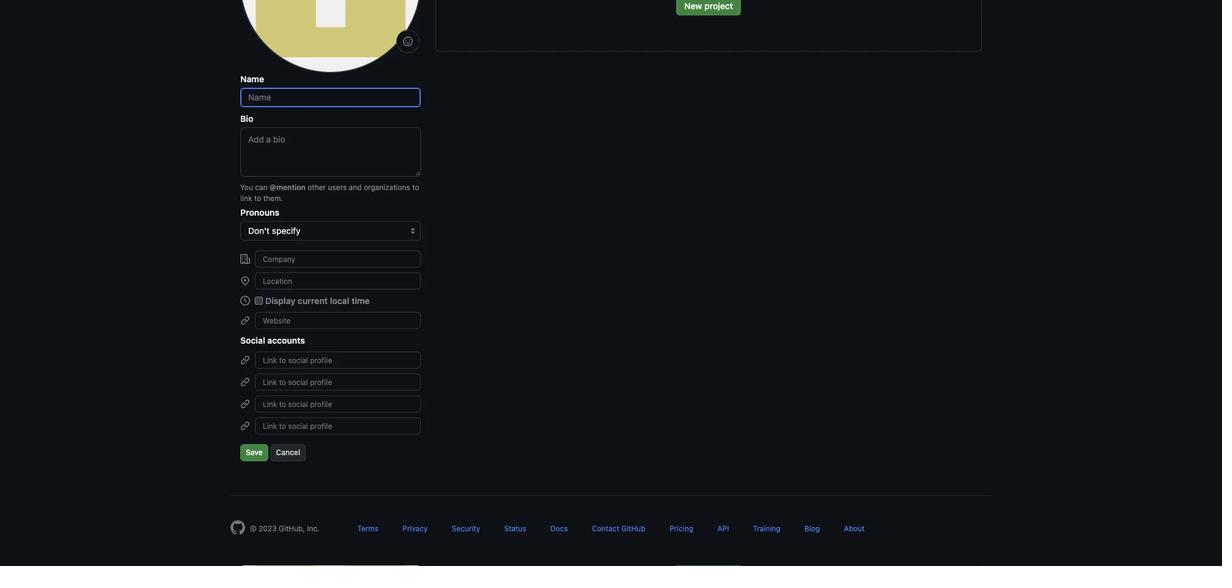 Task type: locate. For each thing, give the bounding box(es) containing it.
you
[[240, 183, 253, 192]]

other
[[308, 183, 326, 192]]

to
[[412, 183, 419, 192], [254, 194, 261, 203]]

social account image down social
[[240, 356, 250, 365]]

social account image
[[240, 378, 250, 387], [240, 400, 250, 409]]

Display current local time checkbox
[[255, 297, 263, 305]]

new
[[685, 1, 702, 11]]

1 vertical spatial link to social profile text field
[[255, 418, 421, 435]]

© 2023 github, inc.
[[250, 525, 320, 533]]

social account image
[[240, 356, 250, 365], [240, 422, 250, 431]]

social account image down social
[[240, 378, 250, 387]]

github
[[622, 525, 646, 533]]

contact
[[592, 525, 620, 533]]

Link to social profile text field
[[255, 352, 421, 369], [255, 396, 421, 413]]

Link to social profile text field
[[255, 374, 421, 391], [255, 418, 421, 435]]

1 vertical spatial to
[[254, 194, 261, 203]]

inc.
[[307, 525, 320, 533]]

security
[[452, 525, 480, 533]]

bio
[[240, 113, 253, 124]]

social accounts
[[240, 336, 305, 346]]

2 social account image from the top
[[240, 400, 250, 409]]

display current local time
[[265, 296, 370, 306]]

1 social account image from the top
[[240, 378, 250, 387]]

cancel button
[[271, 445, 306, 462]]

Name field
[[240, 88, 421, 107]]

clock image
[[240, 296, 250, 306]]

0 vertical spatial link to social profile text field
[[255, 352, 421, 369]]

social
[[240, 336, 265, 346]]

current
[[298, 296, 328, 306]]

local
[[330, 296, 349, 306]]

save button
[[240, 445, 268, 462]]

github,
[[279, 525, 305, 533]]

social account image up save
[[240, 400, 250, 409]]

about
[[844, 525, 865, 533]]

0 vertical spatial social account image
[[240, 378, 250, 387]]

to right organizations
[[412, 183, 419, 192]]

privacy
[[403, 525, 428, 533]]

new project button
[[677, 0, 741, 16]]

footer
[[221, 496, 1002, 566]]

organization image
[[240, 254, 250, 264]]

time
[[352, 296, 370, 306]]

pricing
[[670, 525, 694, 533]]

homepage image
[[231, 521, 245, 536]]

users
[[328, 183, 347, 192]]

new project
[[685, 1, 733, 11]]

status
[[504, 525, 527, 533]]

0 vertical spatial link to social profile text field
[[255, 374, 421, 391]]

api
[[718, 525, 729, 533]]

blog link
[[805, 525, 820, 533]]

contact github link
[[592, 525, 646, 533]]

can
[[255, 183, 268, 192]]

organizations
[[364, 183, 410, 192]]

training
[[753, 525, 781, 533]]

to right link in the left of the page
[[254, 194, 261, 203]]

other users and organizations to link to them.
[[240, 183, 419, 203]]

1 vertical spatial social account image
[[240, 400, 250, 409]]

Location field
[[255, 273, 421, 290]]

1 vertical spatial link to social profile text field
[[255, 396, 421, 413]]

security link
[[452, 525, 480, 533]]

0 vertical spatial to
[[412, 183, 419, 192]]

0 vertical spatial social account image
[[240, 356, 250, 365]]

social account image up save
[[240, 422, 250, 431]]

accounts
[[267, 336, 305, 346]]

pricing link
[[670, 525, 694, 533]]

training link
[[753, 525, 781, 533]]

1 vertical spatial social account image
[[240, 422, 250, 431]]

them.
[[263, 194, 283, 203]]



Task type: describe. For each thing, give the bounding box(es) containing it.
1 social account image from the top
[[240, 356, 250, 365]]

2 link to social profile text field from the top
[[255, 418, 421, 435]]

Website field
[[255, 312, 421, 329]]

1 link to social profile text field from the top
[[255, 374, 421, 391]]

status link
[[504, 525, 527, 533]]

social account image for second link to social profile text box
[[240, 400, 250, 409]]

social account image for first link to social profile text field
[[240, 378, 250, 387]]

Bio text field
[[240, 127, 421, 177]]

2023
[[259, 525, 277, 533]]

2 social account image from the top
[[240, 422, 250, 431]]

display
[[265, 296, 296, 306]]

project
[[705, 1, 733, 11]]

@mention
[[270, 183, 306, 192]]

©
[[250, 525, 257, 533]]

2 link to social profile text field from the top
[[255, 396, 421, 413]]

terms
[[357, 525, 379, 533]]

you can @mention
[[240, 183, 306, 192]]

footer containing © 2023 github, inc.
[[221, 496, 1002, 566]]

privacy link
[[403, 525, 428, 533]]

name
[[240, 74, 264, 84]]

smiley image
[[403, 37, 413, 46]]

1 link to social profile text field from the top
[[255, 352, 421, 369]]

pronouns
[[240, 207, 279, 217]]

link
[[240, 194, 252, 203]]

link image
[[240, 316, 250, 326]]

blog
[[805, 525, 820, 533]]

and
[[349, 183, 362, 192]]

location image
[[240, 276, 250, 286]]

about link
[[844, 525, 865, 533]]

1 horizontal spatial to
[[412, 183, 419, 192]]

save
[[246, 449, 263, 457]]

cancel
[[276, 449, 300, 457]]

terms link
[[357, 525, 379, 533]]

Company field
[[255, 251, 421, 268]]

0 horizontal spatial to
[[254, 194, 261, 203]]

contact github
[[592, 525, 646, 533]]

api link
[[718, 525, 729, 533]]

docs
[[551, 525, 568, 533]]

docs link
[[551, 525, 568, 533]]



Task type: vqa. For each thing, say whether or not it's contained in the screenshot.
Docs
yes



